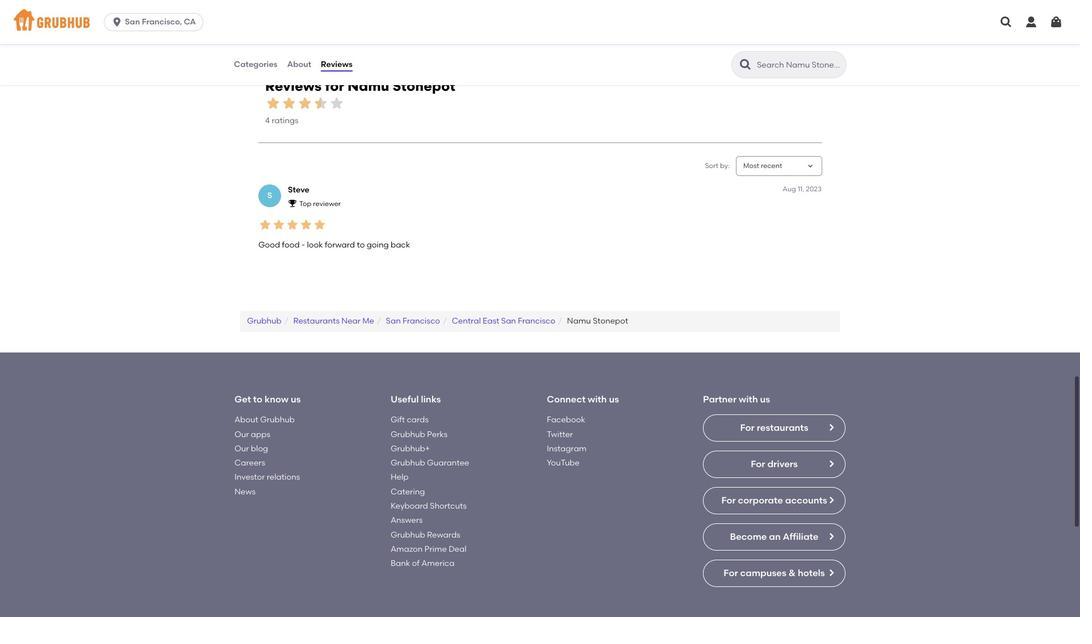 Task type: vqa. For each thing, say whether or not it's contained in the screenshot.
Useful
yes



Task type: describe. For each thing, give the bounding box(es) containing it.
hotels
[[798, 568, 826, 579]]

grubhub+
[[391, 444, 430, 454]]

ca
[[184, 17, 196, 27]]

partner with us
[[704, 394, 771, 405]]

4
[[265, 116, 270, 125]]

answers
[[391, 516, 423, 526]]

careers link
[[235, 459, 265, 468]]

grubhub inside about grubhub our apps our blog careers investor relations news
[[260, 416, 295, 425]]

top reviewer
[[299, 200, 341, 208]]

our blog link
[[235, 444, 268, 454]]

restaurants
[[293, 317, 340, 326]]

good food - look forward to going back
[[259, 240, 410, 250]]

going
[[367, 240, 389, 250]]

east
[[483, 317, 500, 326]]

sort
[[705, 162, 719, 170]]

become
[[730, 532, 767, 543]]

for drivers
[[751, 459, 798, 470]]

blog
[[251, 444, 268, 454]]

2023
[[807, 185, 822, 193]]

rewards
[[427, 531, 461, 540]]

for drivers link
[[704, 451, 846, 479]]

youtube link
[[547, 459, 580, 468]]

0 horizontal spatial to
[[253, 394, 263, 405]]

gift cards link
[[391, 416, 429, 425]]

gift
[[391, 416, 405, 425]]

news link
[[235, 487, 256, 497]]

san francisco, ca button
[[104, 13, 208, 31]]

help
[[391, 473, 409, 483]]

1 horizontal spatial to
[[357, 240, 365, 250]]

0 vertical spatial namu
[[348, 78, 389, 94]]

2 francisco from the left
[[518, 317, 556, 326]]

reviews for namu stonepot
[[265, 78, 456, 94]]

about grubhub link
[[235, 416, 295, 425]]

francisco,
[[142, 17, 182, 27]]

4 ratings
[[265, 116, 299, 125]]

san for san francisco, ca
[[125, 17, 140, 27]]

san francisco
[[386, 317, 440, 326]]

with for connect
[[588, 394, 607, 405]]

1 our from the top
[[235, 430, 249, 440]]

about for about grubhub our apps our blog careers investor relations news
[[235, 416, 258, 425]]

reviewer
[[313, 200, 341, 208]]

restaurants near me
[[293, 317, 374, 326]]

for campuses & hotels
[[724, 568, 826, 579]]

instagram
[[547, 444, 587, 454]]

guarantee
[[427, 459, 470, 468]]

categories button
[[234, 44, 278, 85]]

prime
[[425, 545, 447, 555]]

know
[[265, 394, 289, 405]]

for corporate accounts link
[[704, 488, 846, 515]]

for for for campuses & hotels
[[724, 568, 739, 579]]

for for for drivers
[[751, 459, 766, 470]]

right image for for campuses & hotels
[[827, 569, 836, 578]]

san francisco, ca
[[125, 17, 196, 27]]

for campuses & hotels link
[[704, 560, 846, 588]]

catering link
[[391, 487, 425, 497]]

useful
[[391, 394, 419, 405]]

grubhub down answers link
[[391, 531, 425, 540]]

2 horizontal spatial san
[[502, 317, 516, 326]]

forward
[[325, 240, 355, 250]]

caret down icon image
[[806, 162, 815, 171]]

grubhub+ link
[[391, 444, 430, 454]]

sort by:
[[705, 162, 730, 170]]

grubhub perks link
[[391, 430, 448, 440]]

keyboard shortcuts link
[[391, 502, 467, 511]]

perks
[[427, 430, 448, 440]]

our apps link
[[235, 430, 271, 440]]

answers link
[[391, 516, 423, 526]]

namu stonepot
[[567, 317, 629, 326]]

for restaurants
[[741, 423, 809, 434]]

for
[[325, 78, 344, 94]]

news
[[235, 487, 256, 497]]

partner
[[704, 394, 737, 405]]

2 svg image from the left
[[1050, 15, 1064, 29]]

become an affiliate link
[[704, 524, 846, 551]]

&
[[789, 568, 796, 579]]

near
[[342, 317, 361, 326]]

central east san francisco link
[[452, 317, 556, 326]]

san francisco link
[[386, 317, 440, 326]]

keyboard
[[391, 502, 428, 511]]

facebook twitter instagram youtube
[[547, 416, 587, 468]]

bank of america link
[[391, 559, 455, 569]]

aug
[[783, 185, 797, 193]]

campuses
[[741, 568, 787, 579]]

svg image inside san francisco, ca button
[[111, 16, 123, 28]]

get
[[235, 394, 251, 405]]

central east san francisco
[[452, 317, 556, 326]]

grubhub left restaurants
[[247, 317, 282, 326]]

youtube
[[547, 459, 580, 468]]



Task type: locate. For each thing, give the bounding box(es) containing it.
1 horizontal spatial san
[[386, 317, 401, 326]]

0 vertical spatial reviews
[[321, 60, 353, 69]]

2 right image from the top
[[827, 569, 836, 578]]

us for connect with us
[[609, 394, 619, 405]]

to right get
[[253, 394, 263, 405]]

our up 'careers'
[[235, 444, 249, 454]]

about button
[[287, 44, 312, 85]]

right image for become an affiliate
[[827, 533, 836, 542]]

1 vertical spatial to
[[253, 394, 263, 405]]

right image inside become an affiliate link
[[827, 533, 836, 542]]

grubhub rewards link
[[391, 531, 461, 540]]

0 horizontal spatial svg image
[[111, 16, 123, 28]]

me
[[363, 317, 374, 326]]

francisco right the east
[[518, 317, 556, 326]]

star icon image
[[265, 96, 281, 112], [281, 96, 297, 112], [297, 96, 313, 112], [313, 96, 329, 112], [313, 96, 329, 112], [329, 96, 345, 112], [259, 218, 272, 232], [272, 218, 286, 232], [286, 218, 299, 232], [299, 218, 313, 232], [313, 218, 327, 232]]

twitter
[[547, 430, 573, 440]]

1 horizontal spatial svg image
[[1050, 15, 1064, 29]]

svg image
[[1025, 15, 1039, 29], [1050, 15, 1064, 29]]

reviews for reviews
[[321, 60, 353, 69]]

about inside about grubhub our apps our blog careers investor relations news
[[235, 416, 258, 425]]

1 right image from the top
[[827, 496, 836, 505]]

svg image
[[1000, 15, 1014, 29], [111, 16, 123, 28]]

drivers
[[768, 459, 798, 470]]

steve
[[288, 185, 310, 195]]

with right connect
[[588, 394, 607, 405]]

central
[[452, 317, 481, 326]]

0 horizontal spatial stonepot
[[393, 78, 456, 94]]

back
[[391, 240, 410, 250]]

0 horizontal spatial with
[[588, 394, 607, 405]]

1 horizontal spatial francisco
[[518, 317, 556, 326]]

restaurants near me link
[[293, 317, 374, 326]]

right image
[[827, 496, 836, 505], [827, 569, 836, 578]]

for for for restaurants
[[741, 423, 755, 434]]

san for san francisco
[[386, 317, 401, 326]]

1 svg image from the left
[[1025, 15, 1039, 29]]

right image inside for restaurants link
[[827, 424, 836, 433]]

america
[[422, 559, 455, 569]]

for left campuses
[[724, 568, 739, 579]]

ratings
[[272, 116, 299, 125]]

useful links
[[391, 394, 441, 405]]

1 vertical spatial namu
[[567, 317, 591, 326]]

1 horizontal spatial stonepot
[[593, 317, 629, 326]]

for left drivers
[[751, 459, 766, 470]]

0 vertical spatial right image
[[827, 496, 836, 505]]

Search Namu Stonepot search field
[[756, 60, 843, 70]]

1 with from the left
[[588, 394, 607, 405]]

grubhub link
[[247, 317, 282, 326]]

corporate
[[739, 496, 784, 506]]

3 right image from the top
[[827, 533, 836, 542]]

us right know
[[291, 394, 301, 405]]

search icon image
[[739, 58, 753, 72]]

our up 'our blog' link
[[235, 430, 249, 440]]

with
[[588, 394, 607, 405], [739, 394, 758, 405]]

relations
[[267, 473, 300, 483]]

with right partner
[[739, 394, 758, 405]]

1 horizontal spatial about
[[287, 60, 311, 69]]

main navigation navigation
[[0, 0, 1081, 44]]

look
[[307, 240, 323, 250]]

1 vertical spatial right image
[[827, 460, 836, 469]]

2 our from the top
[[235, 444, 249, 454]]

0 horizontal spatial about
[[235, 416, 258, 425]]

by:
[[721, 162, 730, 170]]

1 horizontal spatial with
[[739, 394, 758, 405]]

investor
[[235, 473, 265, 483]]

help link
[[391, 473, 409, 483]]

1 horizontal spatial us
[[609, 394, 619, 405]]

right image right restaurants
[[827, 424, 836, 433]]

2 right image from the top
[[827, 460, 836, 469]]

1 francisco from the left
[[403, 317, 440, 326]]

2 horizontal spatial us
[[761, 394, 771, 405]]

0 horizontal spatial namu
[[348, 78, 389, 94]]

to
[[357, 240, 365, 250], [253, 394, 263, 405]]

about up the our apps link
[[235, 416, 258, 425]]

our
[[235, 430, 249, 440], [235, 444, 249, 454]]

1 vertical spatial our
[[235, 444, 249, 454]]

right image inside for corporate accounts link
[[827, 496, 836, 505]]

reviews inside button
[[321, 60, 353, 69]]

san right the east
[[502, 317, 516, 326]]

2 us from the left
[[609, 394, 619, 405]]

deal
[[449, 545, 467, 555]]

to left going
[[357, 240, 365, 250]]

aug 11, 2023
[[783, 185, 822, 193]]

accounts
[[786, 496, 828, 506]]

of
[[412, 559, 420, 569]]

most recent
[[744, 162, 783, 170]]

reviews button
[[321, 44, 353, 85]]

recent
[[761, 162, 783, 170]]

0 vertical spatial about
[[287, 60, 311, 69]]

facebook
[[547, 416, 586, 425]]

right image
[[827, 424, 836, 433], [827, 460, 836, 469], [827, 533, 836, 542]]

3 us from the left
[[761, 394, 771, 405]]

2 vertical spatial right image
[[827, 533, 836, 542]]

good
[[259, 240, 280, 250]]

2 with from the left
[[739, 394, 758, 405]]

grubhub down know
[[260, 416, 295, 425]]

for down partner with us
[[741, 423, 755, 434]]

bank
[[391, 559, 410, 569]]

for left the corporate
[[722, 496, 736, 506]]

reviews
[[321, 60, 353, 69], [265, 78, 322, 94]]

right image for for drivers
[[827, 460, 836, 469]]

us for partner with us
[[761, 394, 771, 405]]

for for for corporate accounts
[[722, 496, 736, 506]]

trophy icon image
[[288, 199, 297, 208]]

1 vertical spatial right image
[[827, 569, 836, 578]]

apps
[[251, 430, 271, 440]]

connect with us
[[547, 394, 619, 405]]

0 vertical spatial stonepot
[[393, 78, 456, 94]]

1 horizontal spatial svg image
[[1000, 15, 1014, 29]]

reviews for reviews for namu stonepot
[[265, 78, 322, 94]]

francisco left central
[[403, 317, 440, 326]]

1 vertical spatial about
[[235, 416, 258, 425]]

san
[[125, 17, 140, 27], [386, 317, 401, 326], [502, 317, 516, 326]]

0 vertical spatial right image
[[827, 424, 836, 433]]

careers
[[235, 459, 265, 468]]

francisco
[[403, 317, 440, 326], [518, 317, 556, 326]]

shortcuts
[[430, 502, 467, 511]]

0 vertical spatial our
[[235, 430, 249, 440]]

namu
[[348, 78, 389, 94], [567, 317, 591, 326]]

san left francisco,
[[125, 17, 140, 27]]

1 horizontal spatial namu
[[567, 317, 591, 326]]

for restaurants link
[[704, 415, 846, 442]]

right image inside for drivers link
[[827, 460, 836, 469]]

instagram link
[[547, 444, 587, 454]]

1 us from the left
[[291, 394, 301, 405]]

1 vertical spatial stonepot
[[593, 317, 629, 326]]

us
[[291, 394, 301, 405], [609, 394, 619, 405], [761, 394, 771, 405]]

1 vertical spatial reviews
[[265, 78, 322, 94]]

grubhub down grubhub+
[[391, 459, 425, 468]]

stonepot
[[393, 78, 456, 94], [593, 317, 629, 326]]

Sort by: field
[[744, 161, 783, 171]]

11,
[[798, 185, 805, 193]]

affiliate
[[783, 532, 819, 543]]

connect
[[547, 394, 586, 405]]

1 right image from the top
[[827, 424, 836, 433]]

right image for for restaurants
[[827, 424, 836, 433]]

an
[[770, 532, 781, 543]]

top
[[299, 200, 312, 208]]

right image up accounts
[[827, 460, 836, 469]]

about for about
[[287, 60, 311, 69]]

twitter link
[[547, 430, 573, 440]]

san inside button
[[125, 17, 140, 27]]

0 horizontal spatial us
[[291, 394, 301, 405]]

-
[[302, 240, 305, 250]]

right image inside for campuses & hotels link
[[827, 569, 836, 578]]

about inside button
[[287, 60, 311, 69]]

reviews up the ratings
[[265, 78, 322, 94]]

amazon prime deal link
[[391, 545, 467, 555]]

0 horizontal spatial san
[[125, 17, 140, 27]]

us right connect
[[609, 394, 619, 405]]

amazon
[[391, 545, 423, 555]]

cards
[[407, 416, 429, 425]]

reviews up 'for'
[[321, 60, 353, 69]]

san right me at left bottom
[[386, 317, 401, 326]]

0 horizontal spatial svg image
[[1025, 15, 1039, 29]]

about
[[287, 60, 311, 69], [235, 416, 258, 425]]

right image for for corporate accounts
[[827, 496, 836, 505]]

grubhub guarantee link
[[391, 459, 470, 468]]

us up for restaurants
[[761, 394, 771, 405]]

most
[[744, 162, 760, 170]]

catering
[[391, 487, 425, 497]]

become an affiliate
[[730, 532, 819, 543]]

right image right affiliate
[[827, 533, 836, 542]]

with for partner
[[739, 394, 758, 405]]

grubhub down gift cards link
[[391, 430, 425, 440]]

about left reviews button at left top
[[287, 60, 311, 69]]

facebook link
[[547, 416, 586, 425]]

0 horizontal spatial francisco
[[403, 317, 440, 326]]

grubhub
[[247, 317, 282, 326], [260, 416, 295, 425], [391, 430, 425, 440], [391, 459, 425, 468], [391, 531, 425, 540]]

0 vertical spatial to
[[357, 240, 365, 250]]



